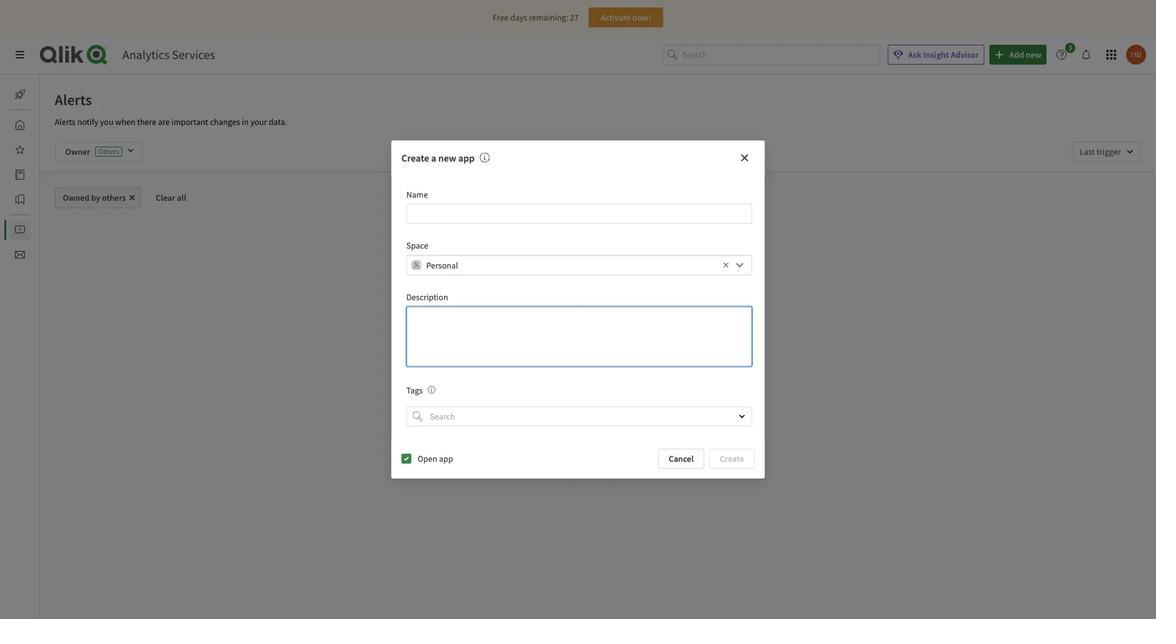 Task type: locate. For each thing, give the bounding box(es) containing it.
1 horizontal spatial you
[[571, 353, 584, 365]]

0 vertical spatial app
[[458, 152, 475, 164]]

are right there
[[158, 116, 170, 128]]

0 vertical spatial are
[[158, 116, 170, 128]]

find
[[655, 341, 670, 352]]

adjusting
[[535, 341, 569, 352]]

open sidebar menu image
[[15, 50, 25, 60]]

clear
[[156, 192, 175, 203]]

0 horizontal spatial you
[[100, 116, 114, 128]]

are down the search
[[586, 353, 598, 365]]

start typing a tag name. select an existing tag or create a new tag by pressing enter or comma. press backspace to remove a tag. image
[[428, 386, 435, 394]]

2 alerts from the top
[[55, 116, 76, 128]]

1 vertical spatial app
[[439, 453, 453, 465]]

alerts notify you when there are important changes in your data.
[[55, 116, 287, 128]]

alerts
[[55, 90, 92, 109], [55, 116, 76, 128]]

searchbar element
[[663, 45, 880, 65]]

analytics
[[123, 47, 170, 63]]

remaining:
[[529, 12, 568, 23]]

your right in
[[250, 116, 267, 128]]

data.
[[269, 116, 287, 128]]

1 horizontal spatial your
[[570, 341, 587, 352]]

cancel button
[[658, 449, 704, 469]]

clear all button
[[146, 187, 196, 208]]

or
[[614, 341, 622, 352]]

0 horizontal spatial create
[[402, 152, 429, 164]]

app right new
[[458, 152, 475, 164]]

open
[[418, 453, 437, 465]]

when
[[115, 116, 135, 128]]

tags
[[406, 385, 423, 396]]

services
[[172, 47, 215, 63]]

create left a
[[402, 152, 429, 164]]

0 horizontal spatial app
[[439, 453, 453, 465]]

search element
[[413, 412, 423, 422]]

are
[[158, 116, 170, 128], [586, 353, 598, 365]]

there
[[137, 116, 156, 128]]

1 horizontal spatial are
[[586, 353, 598, 365]]

clear all
[[156, 192, 186, 203]]

0 vertical spatial your
[[250, 116, 267, 128]]

activate
[[601, 12, 631, 23]]

create
[[402, 152, 429, 164], [720, 453, 744, 465]]

your inside try adjusting your search or filters to find what you are looking for.
[[570, 341, 587, 352]]

activate now! link
[[589, 7, 663, 27]]

1 vertical spatial your
[[570, 341, 587, 352]]

1 vertical spatial create
[[720, 453, 744, 465]]

changes
[[210, 116, 240, 128]]

your left the search
[[570, 341, 587, 352]]

you left "when"
[[100, 116, 114, 128]]

try adjusting your search or filters to find what you are looking for.
[[521, 341, 690, 365]]

alerts up "notify"
[[55, 90, 92, 109]]

alerts left "notify"
[[55, 116, 76, 128]]

owned by others
[[63, 192, 126, 203]]

create a new app dialog
[[392, 141, 765, 479]]

home link
[[10, 115, 62, 135]]

create inside "button"
[[720, 453, 744, 465]]

0 horizontal spatial your
[[250, 116, 267, 128]]

all
[[177, 192, 186, 203]]

Description text field
[[406, 307, 752, 367]]

0 vertical spatial you
[[100, 116, 114, 128]]

home
[[40, 119, 62, 131]]

alerts for alerts notify you when there are important changes in your data.
[[55, 116, 76, 128]]

Space text field
[[426, 255, 720, 275]]

analytics services
[[123, 47, 215, 63]]

Search text field
[[683, 45, 880, 65]]

app right open
[[439, 453, 453, 465]]

you left the looking
[[571, 353, 584, 365]]

create down open image
[[720, 453, 744, 465]]

notify
[[77, 116, 98, 128]]

app
[[458, 152, 475, 164], [439, 453, 453, 465]]

open app
[[418, 453, 453, 465]]

what
[[671, 341, 690, 352]]

owned
[[63, 192, 89, 203]]

0 vertical spatial create
[[402, 152, 429, 164]]

1 vertical spatial are
[[586, 353, 598, 365]]

alerts image
[[15, 225, 25, 235]]

1 horizontal spatial create
[[720, 453, 744, 465]]

you
[[100, 116, 114, 128], [571, 353, 584, 365]]

1 vertical spatial alerts
[[55, 116, 76, 128]]

1 alerts from the top
[[55, 90, 92, 109]]

0 vertical spatial alerts
[[55, 90, 92, 109]]

1 vertical spatial you
[[571, 353, 584, 365]]

days
[[510, 12, 527, 23]]

filters region
[[40, 132, 1156, 172]]

analytics services element
[[123, 47, 215, 63]]

your
[[250, 116, 267, 128], [570, 341, 587, 352]]



Task type: vqa. For each thing, say whether or not it's contained in the screenshot.
NOW!
yes



Task type: describe. For each thing, give the bounding box(es) containing it.
create button
[[709, 449, 755, 469]]

looking
[[599, 353, 627, 365]]

are inside try adjusting your search or filters to find what you are looking for.
[[586, 353, 598, 365]]

insight
[[923, 49, 949, 60]]

subscriptions image
[[15, 250, 25, 260]]

last trigger image
[[1072, 142, 1141, 162]]

name
[[406, 189, 428, 200]]

favorites image
[[15, 145, 25, 155]]

owned by others button
[[55, 187, 141, 208]]

filters
[[624, 341, 644, 352]]

navigation pane element
[[0, 80, 68, 270]]

others
[[102, 192, 126, 203]]

search image
[[413, 412, 423, 422]]

ask insight advisor
[[908, 49, 979, 60]]

activate now!
[[601, 12, 651, 23]]

space
[[406, 240, 428, 251]]

a
[[431, 152, 436, 164]]

Name text field
[[406, 204, 752, 224]]

for.
[[628, 353, 640, 365]]

description
[[406, 292, 448, 303]]

Search text field
[[428, 407, 728, 427]]

collections image
[[15, 195, 25, 205]]

ask
[[908, 49, 922, 60]]

catalog link
[[10, 165, 68, 185]]

free
[[493, 12, 509, 23]]

now!
[[633, 12, 651, 23]]

new
[[438, 152, 456, 164]]

catalog
[[40, 169, 68, 180]]

advisor
[[951, 49, 979, 60]]

to
[[646, 341, 654, 352]]

you inside try adjusting your search or filters to find what you are looking for.
[[571, 353, 584, 365]]

0 horizontal spatial are
[[158, 116, 170, 128]]

search
[[589, 341, 612, 352]]

open image
[[739, 413, 746, 420]]

create for create
[[720, 453, 744, 465]]

in
[[242, 116, 249, 128]]

alerts for alerts
[[55, 90, 92, 109]]

create for create a new app
[[402, 152, 429, 164]]

free days remaining: 27
[[493, 12, 579, 23]]

try
[[521, 341, 533, 352]]

27
[[570, 12, 579, 23]]

create a new app
[[402, 152, 475, 164]]

important
[[171, 116, 208, 128]]

ask insight advisor button
[[888, 45, 985, 65]]

by
[[91, 192, 100, 203]]

cancel
[[669, 453, 694, 465]]

start typing a tag name. select an existing tag or create a new tag by pressing enter or comma. press backspace to remove a tag. tooltip
[[423, 385, 435, 396]]

1 horizontal spatial app
[[458, 152, 475, 164]]



